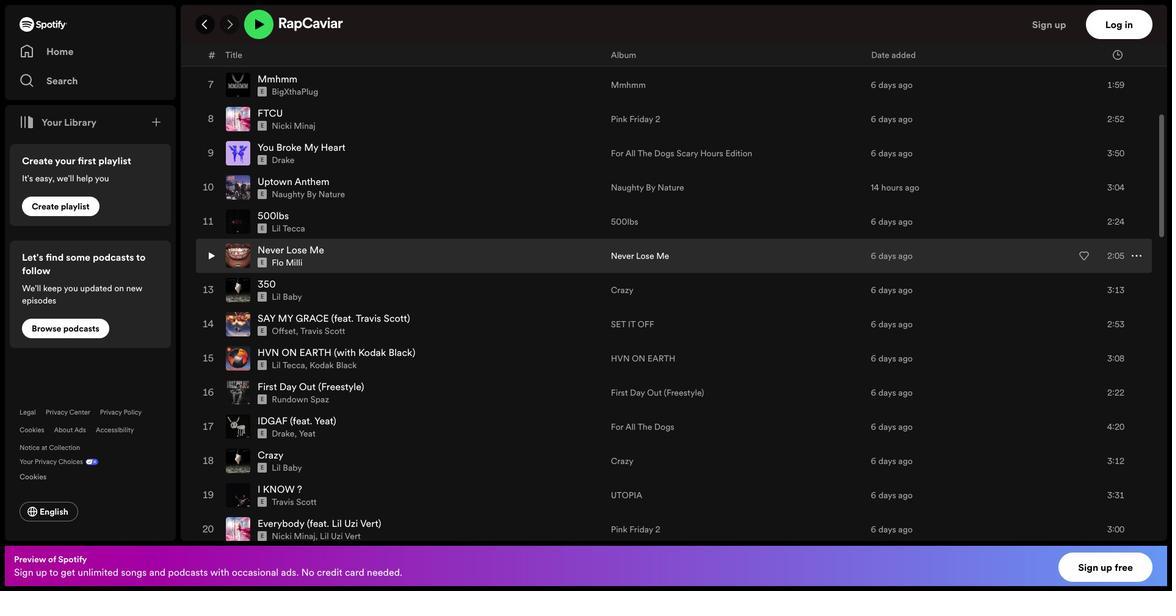 Task type: describe. For each thing, give the bounding box(es) containing it.
say my grace (feat. travis scott) cell
[[226, 308, 601, 341]]

lottery pick
[[611, 45, 657, 57]]

it)
[[321, 38, 330, 51]]

nature for the right naughty by nature link
[[658, 182, 684, 194]]

create for playlist
[[32, 200, 59, 213]]

crazy cell
[[226, 445, 601, 478]]

e inside "surround sound (feat. 21 savage & baby tate) e"
[[261, 20, 264, 27]]

uptown anthem link
[[258, 175, 330, 188]]

set it off
[[611, 318, 655, 331]]

privacy for privacy policy
[[100, 408, 122, 417]]

english
[[40, 506, 68, 518]]

set
[[611, 318, 626, 331]]

e inside say my grace (feat. travis scott) e
[[261, 327, 264, 335]]

ago for crazy
[[899, 455, 913, 467]]

ago for 350
[[899, 284, 913, 296]]

500lbs for 500lbs
[[611, 216, 639, 228]]

ftcu e
[[258, 106, 283, 130]]

nicki for nicki minaj
[[272, 120, 292, 132]]

lil baby for crazy
[[272, 462, 302, 474]]

explicit element for i
[[258, 497, 267, 507]]

bigxthaplug link
[[272, 86, 318, 98]]

nature for the leftmost naughty by nature link
[[319, 188, 345, 200]]

scott inside i know ? cell
[[296, 496, 317, 508]]

lil inside everybody (feat. lil uzi vert) e
[[332, 517, 342, 530]]

days for you broke my heart
[[879, 147, 897, 160]]

on for hvn on earth (with kodak black) e
[[282, 346, 297, 359]]

e inside 'ftcu e'
[[261, 122, 264, 130]]

log in
[[1106, 18, 1134, 31]]

album
[[611, 49, 637, 61]]

go forward image
[[225, 20, 235, 29]]

create for your
[[22, 154, 53, 167]]

create playlist button
[[22, 197, 99, 216]]

accessibility link
[[96, 426, 134, 435]]

explicit element for uptown
[[258, 189, 267, 199]]

by for the leftmost naughty by nature link
[[307, 188, 317, 200]]

yeat link
[[299, 428, 316, 440]]

e inside the 350 e
[[261, 293, 264, 301]]

browse
[[32, 322, 61, 335]]

everybody (feat. lil uzi vert) cell
[[226, 513, 601, 546]]

set it off link
[[611, 318, 655, 331]]

notice at collection
[[20, 443, 80, 453]]

privacy down at
[[35, 457, 57, 467]]

6 for idgaf (feat. yeat)
[[871, 421, 877, 433]]

baby inside the 350 cell
[[283, 291, 302, 303]]

flo milli link
[[272, 257, 303, 269]]

jid
[[272, 17, 285, 29]]

crazy for 350
[[611, 284, 634, 296]]

crazy link inside cell
[[258, 448, 284, 462]]

i know ? cell
[[226, 479, 601, 512]]

drake , yeat
[[272, 428, 316, 440]]

6 for ftcu
[[871, 113, 877, 125]]

for all the dogs scary hours edition
[[611, 147, 753, 160]]

1 nicki minaj link from the top
[[272, 120, 316, 132]]

accessibility
[[96, 426, 134, 435]]

idgaf (feat. yeat) cell
[[226, 411, 601, 444]]

drake for drake , yeat
[[272, 428, 295, 440]]

(feat. inside say my grace (feat. travis scott) e
[[331, 312, 354, 325]]

(feat. inside idgaf (feat. yeat) e
[[290, 414, 312, 428]]

first for first day out (freestyle)
[[611, 387, 628, 399]]

tecca for lil tecca
[[283, 222, 305, 235]]

nicki minaj , lil uzi vert
[[272, 530, 361, 542]]

hvn on earth link
[[611, 353, 676, 365]]

yeat
[[299, 428, 316, 440]]

spotify image
[[20, 17, 67, 32]]

for for you broke my heart
[[611, 147, 624, 160]]

days for 500lbs
[[879, 216, 897, 228]]

day for first day out (freestyle)
[[630, 387, 645, 399]]

2 for ftcu
[[656, 113, 661, 125]]

play never lose me by flo milli image
[[206, 249, 216, 263]]

podcasts inside "preview of spotify sign up to get unlimited songs and podcasts with occasional ads. no credit card needed."
[[168, 566, 208, 579]]

travis scott link for ?
[[272, 496, 317, 508]]

lil baby link for crazy
[[272, 462, 302, 474]]

and
[[149, 566, 166, 579]]

days for 350
[[879, 284, 897, 296]]

yeat)
[[315, 414, 336, 428]]

lottery
[[611, 45, 639, 57]]

friday for everybody (feat. lil uzi vert)
[[630, 524, 654, 536]]

, up the it)
[[328, 17, 330, 29]]

1 days from the top
[[879, 45, 897, 57]]

rundown spaz link
[[272, 393, 329, 406]]

days for mmhmm
[[879, 79, 897, 91]]

first day out (freestyle) e
[[258, 380, 364, 403]]

14
[[871, 182, 880, 194]]

offset , travis scott
[[272, 325, 345, 337]]

uptown anthem e
[[258, 175, 330, 198]]

350 link
[[258, 277, 276, 291]]

350
[[258, 277, 276, 291]]

savage inside "surround sound (feat. 21 savage & baby tate) e"
[[368, 4, 400, 17]]

pink friday 2 for everybody (feat. lil uzi vert)
[[611, 524, 661, 536]]

ftcu cell
[[226, 103, 601, 136]]

1 vertical spatial podcasts
[[63, 322, 100, 335]]

days for i know ?
[[879, 489, 897, 502]]

added
[[892, 49, 916, 61]]

6 days ago for everybody (feat. lil uzi vert)
[[871, 524, 913, 536]]

playlist inside create your first playlist it's easy, we'll help you
[[98, 154, 131, 167]]

spotify
[[58, 553, 87, 566]]

&
[[402, 4, 409, 17]]

1 horizontal spatial first day out (freestyle) link
[[611, 387, 704, 399]]

0 horizontal spatial uzi
[[331, 530, 343, 542]]

naughty by nature for the right naughty by nature link
[[611, 182, 684, 194]]

top bar and user menu element
[[181, 5, 1168, 44]]

6 days ago for crazy
[[871, 455, 913, 467]]

with
[[210, 566, 229, 579]]

6 for say my grace (feat. travis scott)
[[871, 318, 877, 331]]

about ads link
[[54, 426, 86, 435]]

lil tecca , kodak black
[[272, 359, 357, 371]]

lose for never lose me
[[636, 250, 655, 262]]

6 days ago for mmhmm
[[871, 79, 913, 91]]

crazy inside the crazy cell
[[258, 448, 284, 462]]

1 horizontal spatial naughty by nature link
[[611, 182, 684, 194]]

kodak black link
[[310, 359, 357, 371]]

surround sound (feat. 21 savage & baby tate) link
[[258, 4, 457, 17]]

days for first day out (freestyle)
[[879, 387, 897, 399]]

your for your privacy choices
[[20, 457, 33, 467]]

minaj for nicki minaj , lil uzi vert
[[294, 530, 316, 542]]

0 horizontal spatial savage
[[300, 17, 328, 29]]

lottery pick link
[[611, 45, 657, 57]]

6 days ago for hvn on earth (with kodak black)
[[871, 353, 913, 365]]

4:20
[[1108, 421, 1125, 433]]

0 horizontal spatial naughty by nature link
[[272, 188, 345, 200]]

sign inside "preview of spotify sign up to get unlimited songs and podcasts with occasional ads. no credit card needed."
[[14, 566, 33, 579]]

never lose me row
[[196, 239, 1153, 273]]

you for some
[[64, 282, 78, 294]]

mmhmm link inside cell
[[258, 72, 298, 86]]

idgaf (feat. yeat) e
[[258, 414, 336, 437]]

ago for never lose me
[[899, 250, 913, 262]]

2 cookies link from the top
[[20, 469, 56, 483]]

for all the dogs scary hours edition link
[[611, 147, 753, 160]]

hvn on earth (with kodak black) link
[[258, 346, 416, 359]]

travis inside say my grace (feat. travis scott) e
[[356, 312, 381, 325]]

i know ? e
[[258, 483, 302, 506]]

up for sign up
[[1055, 18, 1067, 31]]

1 horizontal spatial mmhmm link
[[611, 79, 646, 91]]

explicit element for crazy
[[258, 463, 267, 473]]

to inside "preview of spotify sign up to get unlimited songs and podcasts with occasional ads. no credit card needed."
[[49, 566, 58, 579]]

naughty by nature for the leftmost naughty by nature link
[[272, 188, 345, 200]]

legal link
[[20, 408, 36, 417]]

baby inside "surround sound (feat. 21 savage & baby tate) e"
[[412, 4, 433, 17]]

dogs for you broke my heart
[[655, 147, 675, 160]]

tate
[[353, 17, 370, 29]]

6 for 350
[[871, 284, 877, 296]]

everybody (feat. lil uzi vert) e
[[258, 517, 381, 540]]

hvn on earth (with kodak black) e
[[258, 346, 416, 369]]

(freestyle) for first day out (freestyle)
[[664, 387, 704, 399]]

6 for never lose me
[[871, 250, 877, 262]]

all for you broke my heart
[[626, 147, 636, 160]]

3:50
[[1108, 147, 1125, 160]]

notice at collection link
[[20, 443, 80, 453]]

first day out (freestyle) link inside cell
[[258, 380, 364, 393]]

vert)
[[360, 517, 381, 530]]

black)
[[389, 346, 416, 359]]

in
[[1125, 18, 1134, 31]]

lil inside the 500lbs cell
[[272, 222, 281, 235]]

all for idgaf (feat. yeat)
[[626, 421, 636, 433]]

milli
[[286, 257, 303, 269]]

days for everybody (feat. lil uzi vert)
[[879, 524, 897, 536]]

crazy link for 350
[[611, 284, 634, 296]]

your privacy choices
[[20, 457, 83, 467]]

hvn for hvn on earth
[[611, 353, 630, 365]]

up inside "preview of spotify sign up to get unlimited songs and podcasts with occasional ads. no credit card needed."
[[36, 566, 47, 579]]

your library
[[42, 115, 97, 129]]

pick
[[641, 45, 657, 57]]

you broke my heart cell
[[226, 137, 601, 170]]

explicit element for mmhmm
[[258, 87, 267, 97]]

3:08
[[1108, 353, 1125, 365]]

e inside first day out (freestyle) e
[[261, 396, 264, 403]]

days for crazy
[[879, 455, 897, 467]]

nicki minaj
[[272, 120, 316, 132]]

naughty for the right naughty by nature link
[[611, 182, 644, 194]]

, up city at the left top of page
[[285, 17, 288, 29]]

know
[[263, 483, 295, 496]]

2 cookies from the top
[[20, 472, 47, 482]]

flo
[[272, 257, 284, 269]]

of
[[48, 553, 56, 566]]

ago for hvn on earth (with kodak black)
[[899, 353, 913, 365]]

days for idgaf (feat. yeat)
[[879, 421, 897, 433]]

podcasts inside let's find some podcasts to follow we'll keep you updated on new episodes
[[93, 250, 134, 264]]

3:00
[[1108, 524, 1125, 536]]

drake for drake
[[272, 154, 295, 166]]

nicki for nicki minaj , lil uzi vert
[[272, 530, 292, 542]]

2 for everybody (feat. lil uzi vert)
[[656, 524, 661, 536]]

350 cell
[[226, 274, 601, 307]]

privacy center
[[46, 408, 90, 417]]

14 hours ago
[[871, 182, 920, 194]]

explicit element for everybody
[[258, 532, 267, 541]]

1 horizontal spatial travis
[[300, 325, 323, 337]]

idgaf (feat. yeat) link
[[258, 414, 336, 428]]

playlist inside 'button'
[[61, 200, 90, 213]]

let's find some podcasts to follow we'll keep you updated on new episodes
[[22, 250, 146, 307]]

friday for ftcu
[[630, 113, 654, 125]]

privacy policy link
[[100, 408, 142, 417]]

ago for i know ?
[[899, 489, 913, 502]]

it's
[[22, 172, 33, 184]]

ago for uptown anthem
[[906, 182, 920, 194]]

city
[[282, 38, 300, 51]]

first day out (freestyle) cell
[[226, 376, 601, 409]]

card
[[345, 566, 365, 579]]

preview
[[14, 553, 46, 566]]

1 6 days ago from the top
[[871, 45, 913, 57]]

uptown anthem cell
[[226, 171, 601, 204]]

(with
[[334, 346, 356, 359]]

home
[[46, 45, 74, 58]]

(feat. inside everybody (feat. lil uzi vert) e
[[307, 517, 329, 530]]

my
[[304, 141, 319, 154]]

500lbs cell
[[226, 205, 601, 238]]

lil tecca
[[272, 222, 305, 235]]



Task type: vqa. For each thing, say whether or not it's contained in the screenshot.


Task type: locate. For each thing, give the bounding box(es) containing it.
crazy up utopia link
[[611, 455, 634, 467]]

0 vertical spatial dogs
[[655, 147, 675, 160]]

1 for from the top
[[611, 147, 624, 160]]

travis scott link for travis
[[300, 325, 345, 337]]

2 for from the top
[[611, 421, 624, 433]]

lil baby inside the crazy cell
[[272, 462, 302, 474]]

11 6 from the top
[[871, 421, 877, 433]]

pink for everybody (feat. lil uzi vert)
[[611, 524, 628, 536]]

4 e from the top
[[261, 156, 264, 164]]

drake left the yeat "link"
[[272, 428, 295, 440]]

crazy up set
[[611, 284, 634, 296]]

mmhmm for mmhmm e
[[258, 72, 298, 86]]

8 6 from the top
[[871, 318, 877, 331]]

0 vertical spatial drake link
[[272, 154, 295, 166]]

lil baby for 350
[[272, 291, 302, 303]]

0 vertical spatial cookies link
[[20, 426, 44, 435]]

2 lil baby from the top
[[272, 462, 302, 474]]

earth down offset , travis scott
[[300, 346, 332, 359]]

0 horizontal spatial playlist
[[61, 200, 90, 213]]

ago inside never lose me row
[[899, 250, 913, 262]]

explicit element inside surround sound (feat. 21 savage & baby tate) cell
[[258, 18, 267, 28]]

explicit element inside say my grace (feat. travis scott) cell
[[258, 326, 267, 336]]

nicki inside the everybody (feat. lil uzi vert) cell
[[272, 530, 292, 542]]

sign inside button
[[1079, 561, 1099, 574]]

7 days from the top
[[879, 284, 897, 296]]

lil inside the 350 cell
[[272, 291, 281, 303]]

6 6 from the top
[[871, 250, 877, 262]]

6 for first day out (freestyle)
[[871, 387, 877, 399]]

lil inside the crazy cell
[[272, 462, 281, 474]]

podcasts right and on the left bottom of the page
[[168, 566, 208, 579]]

savage
[[368, 4, 400, 17], [300, 17, 328, 29]]

8 e from the top
[[261, 293, 264, 301]]

0 horizontal spatial naughty
[[272, 188, 305, 200]]

ago for everybody (feat. lil uzi vert)
[[899, 524, 913, 536]]

2 explicit element from the top
[[258, 87, 267, 97]]

1 vertical spatial drake link
[[272, 428, 295, 440]]

500lbs up never lose me at the top of page
[[611, 216, 639, 228]]

lil baby up i know ? link
[[272, 462, 302, 474]]

2:05
[[1108, 250, 1125, 262]]

dogs left scary
[[655, 147, 675, 160]]

1 dogs from the top
[[655, 147, 675, 160]]

0 horizontal spatial on
[[282, 346, 297, 359]]

legal
[[20, 408, 36, 417]]

6 days ago for first day out (freestyle)
[[871, 387, 913, 399]]

by inside uptown anthem cell
[[307, 188, 317, 200]]

0 vertical spatial nicki minaj link
[[272, 120, 316, 132]]

the left scary
[[638, 147, 653, 160]]

5 e from the top
[[261, 191, 264, 198]]

naughty by nature up lil tecca
[[272, 188, 345, 200]]

log in button
[[1086, 10, 1153, 39]]

0 horizontal spatial up
[[36, 566, 47, 579]]

0 vertical spatial all
[[626, 147, 636, 160]]

ago for you broke my heart
[[899, 147, 913, 160]]

all down first day out (freestyle)
[[626, 421, 636, 433]]

up for sign up free
[[1101, 561, 1113, 574]]

1 horizontal spatial 500lbs link
[[611, 216, 639, 228]]

nature inside uptown anthem cell
[[319, 188, 345, 200]]

0 horizontal spatial kodak
[[310, 359, 334, 371]]

2 horizontal spatial up
[[1101, 561, 1113, 574]]

2 horizontal spatial sign
[[1079, 561, 1099, 574]]

uzi left vert)
[[345, 517, 358, 530]]

0 vertical spatial 2
[[656, 113, 661, 125]]

mmhmm link up ftcu
[[258, 72, 298, 86]]

baby up my
[[283, 291, 302, 303]]

0 horizontal spatial sign
[[14, 566, 33, 579]]

9 6 from the top
[[871, 353, 877, 365]]

naughty by nature link down for all the dogs scary hours edition link
[[611, 182, 684, 194]]

days inside never lose me row
[[879, 250, 897, 262]]

0 horizontal spatial you
[[64, 282, 78, 294]]

cookies link up notice on the left
[[20, 426, 44, 435]]

1 horizontal spatial you
[[95, 172, 109, 184]]

explicit element for 350
[[258, 292, 267, 302]]

0 horizontal spatial hvn
[[258, 346, 279, 359]]

1 pink friday 2 from the top
[[611, 113, 661, 125]]

tecca for lil tecca , kodak black
[[283, 359, 305, 371]]

drake link inside you broke my heart cell
[[272, 154, 295, 166]]

1 vertical spatial cookies link
[[20, 469, 56, 483]]

first day out (freestyle) link down 'hvn on earth'
[[611, 387, 704, 399]]

0 vertical spatial lil baby
[[272, 291, 302, 303]]

1 horizontal spatial by
[[646, 182, 656, 194]]

1 vertical spatial nicki minaj link
[[272, 530, 316, 542]]

7 6 from the top
[[871, 284, 877, 296]]

2 dogs from the top
[[655, 421, 675, 433]]

you right keep
[[64, 282, 78, 294]]

10 e from the top
[[261, 362, 264, 369]]

the down first day out (freestyle)
[[638, 421, 653, 433]]

travis left scott)
[[356, 312, 381, 325]]

0 vertical spatial create
[[22, 154, 53, 167]]

2 tecca from the top
[[283, 359, 305, 371]]

explicit element inside the everybody (feat. lil uzi vert) cell
[[258, 532, 267, 541]]

6 for 500lbs
[[871, 216, 877, 228]]

uzi left vert
[[331, 530, 343, 542]]

10 explicit element from the top
[[258, 360, 267, 370]]

create down easy,
[[32, 200, 59, 213]]

lose inside never lose me e
[[287, 243, 307, 257]]

0 horizontal spatial day
[[280, 380, 297, 393]]

ads
[[74, 426, 86, 435]]

get
[[61, 566, 75, 579]]

travis inside i know ? cell
[[272, 496, 294, 508]]

1 horizontal spatial 21
[[356, 4, 365, 17]]

12 days from the top
[[879, 455, 897, 467]]

crazy link up set
[[611, 284, 634, 296]]

explicit element for first
[[258, 395, 267, 404]]

15 e from the top
[[261, 533, 264, 540]]

1 cookies link from the top
[[20, 426, 44, 435]]

hvn on earth
[[611, 353, 676, 365]]

lil baby inside the 350 cell
[[272, 291, 302, 303]]

nicki minaj link up the broke
[[272, 120, 316, 132]]

14 days from the top
[[879, 524, 897, 536]]

1 lil tecca link from the top
[[272, 222, 305, 235]]

, inside hvn on earth (with kodak black) 'cell'
[[305, 359, 308, 371]]

4 6 days ago from the top
[[871, 147, 913, 160]]

uzi inside everybody (feat. lil uzi vert) e
[[345, 517, 358, 530]]

2 6 days ago from the top
[[871, 79, 913, 91]]

english button
[[20, 502, 78, 522]]

1 vertical spatial pink friday 2 link
[[611, 524, 661, 536]]

0 vertical spatial lil tecca link
[[272, 222, 305, 235]]

8 6 days ago from the top
[[871, 318, 913, 331]]

0 horizontal spatial out
[[299, 380, 316, 393]]

privacy up the about
[[46, 408, 68, 417]]

tecca inside the 500lbs cell
[[283, 222, 305, 235]]

explicit element inside uptown anthem cell
[[258, 189, 267, 199]]

0 vertical spatial lil baby link
[[272, 291, 302, 303]]

2 minaj from the top
[[294, 530, 316, 542]]

1 6 from the top
[[871, 45, 877, 57]]

500lbs down uptown
[[258, 209, 289, 222]]

hvn inside hvn on earth (with kodak black) e
[[258, 346, 279, 359]]

7 e from the top
[[261, 259, 264, 266]]

naughty inside uptown anthem cell
[[272, 188, 305, 200]]

0 horizontal spatial earth
[[300, 346, 332, 359]]

explicit element for you
[[258, 155, 267, 165]]

14 6 days ago from the top
[[871, 524, 913, 536]]

4 explicit element from the top
[[258, 155, 267, 165]]

go back image
[[200, 20, 210, 29]]

first up for all the dogs
[[611, 387, 628, 399]]

6 days ago for idgaf (feat. yeat)
[[871, 421, 913, 433]]

2 pink friday 2 link from the top
[[611, 524, 661, 536]]

0 horizontal spatial to
[[49, 566, 58, 579]]

first up idgaf
[[258, 380, 277, 393]]

crazy down drake , yeat at the bottom
[[258, 448, 284, 462]]

12 6 days ago from the top
[[871, 455, 913, 467]]

(freestyle) for first day out (freestyle) e
[[318, 380, 364, 393]]

ftcu link
[[258, 106, 283, 120]]

,
[[285, 17, 288, 29], [328, 17, 330, 29], [296, 325, 298, 337], [305, 359, 308, 371], [295, 428, 297, 440], [316, 530, 318, 542]]

0 horizontal spatial travis
[[272, 496, 294, 508]]

lil baby up my
[[272, 291, 302, 303]]

create up easy,
[[22, 154, 53, 167]]

search
[[46, 74, 78, 87]]

never inside never lose me e
[[258, 243, 284, 257]]

0 horizontal spatial first day out (freestyle) link
[[258, 380, 364, 393]]

0 horizontal spatial never
[[258, 243, 284, 257]]

, left the yeat "link"
[[295, 428, 297, 440]]

0 horizontal spatial never lose me link
[[258, 243, 324, 257]]

scott up everybody (feat. lil uzi vert) "link"
[[296, 496, 317, 508]]

main element
[[5, 5, 176, 541]]

e inside i know ? e
[[261, 499, 264, 506]]

for for idgaf (feat. yeat)
[[611, 421, 624, 433]]

pink friday 2 up for all the dogs scary hours edition
[[611, 113, 661, 125]]

1:59
[[1108, 79, 1125, 91]]

1 horizontal spatial never lose me link
[[611, 250, 669, 262]]

0 vertical spatial for
[[611, 147, 624, 160]]

never lose me link
[[258, 243, 324, 257], [611, 250, 669, 262]]

1 horizontal spatial playlist
[[98, 154, 131, 167]]

your inside button
[[42, 115, 62, 129]]

baby up ?
[[283, 462, 302, 474]]

nicki minaj link
[[272, 120, 316, 132], [272, 530, 316, 542]]

explicit element inside the 350 cell
[[258, 292, 267, 302]]

out
[[299, 380, 316, 393], [647, 387, 662, 399]]

day up for all the dogs
[[630, 387, 645, 399]]

hvn down offset at the left bottom of the page
[[258, 346, 279, 359]]

1 vertical spatial pink friday 2
[[611, 524, 661, 536]]

11 6 days ago from the top
[[871, 421, 913, 433]]

pink friday 2 link up for all the dogs scary hours edition
[[611, 113, 661, 125]]

12 6 from the top
[[871, 455, 877, 467]]

9 days from the top
[[879, 353, 897, 365]]

anthem
[[295, 175, 330, 188]]

(freestyle) down black
[[318, 380, 364, 393]]

1 horizontal spatial naughty
[[611, 182, 644, 194]]

duration element
[[1113, 50, 1123, 60]]

travis scott link inside cell
[[300, 325, 345, 337]]

soak
[[258, 38, 279, 51]]

lose for never lose me e
[[287, 243, 307, 257]]

mmhmm link down album
[[611, 79, 646, 91]]

baby right &
[[412, 4, 433, 17]]

kodak left black
[[310, 359, 334, 371]]

1 horizontal spatial uzi
[[345, 517, 358, 530]]

for all the dogs link
[[611, 421, 675, 433]]

1 2 from the top
[[656, 113, 661, 125]]

drake inside idgaf (feat. yeat) cell
[[272, 428, 295, 440]]

?
[[297, 483, 302, 496]]

3:04
[[1108, 182, 1125, 194]]

first for first day out (freestyle) e
[[258, 380, 277, 393]]

1 vertical spatial lil baby
[[272, 462, 302, 474]]

9 e from the top
[[261, 327, 264, 335]]

1 the from the top
[[638, 147, 653, 160]]

1 vertical spatial pink
[[611, 524, 628, 536]]

spaz
[[311, 393, 329, 406]]

0 horizontal spatial first
[[258, 380, 277, 393]]

cookies down your privacy choices on the bottom
[[20, 472, 47, 482]]

0 horizontal spatial (freestyle)
[[318, 380, 364, 393]]

13 days from the top
[[879, 489, 897, 502]]

lil tecca link up never lose me e
[[272, 222, 305, 235]]

you inside create your first playlist it's easy, we'll help you
[[95, 172, 109, 184]]

2:05 cell
[[1069, 240, 1142, 273]]

minaj for nicki minaj
[[294, 120, 316, 132]]

7 6 days ago from the top
[[871, 284, 913, 296]]

the for you broke my heart
[[638, 147, 653, 160]]

1 vertical spatial playlist
[[61, 200, 90, 213]]

day down lil tecca , kodak black
[[280, 380, 297, 393]]

9 explicit element from the top
[[258, 326, 267, 336]]

earth inside hvn on earth (with kodak black) e
[[300, 346, 332, 359]]

e inside crazy e
[[261, 464, 264, 472]]

0 horizontal spatial naughty by nature
[[272, 188, 345, 200]]

500lbs link inside cell
[[258, 209, 289, 222]]

lil baby link up i know ? link
[[272, 462, 302, 474]]

2 all from the top
[[626, 421, 636, 433]]

explicit element inside the 500lbs cell
[[258, 224, 267, 233]]

search link
[[20, 68, 161, 93]]

songs
[[121, 566, 147, 579]]

3 6 from the top
[[871, 113, 877, 125]]

explicit element inside i know ? cell
[[258, 497, 267, 507]]

scott
[[325, 325, 345, 337], [296, 496, 317, 508]]

never lose me
[[611, 250, 669, 262]]

explicit element inside mmhmm cell
[[258, 87, 267, 97]]

up left free
[[1101, 561, 1113, 574]]

never lose me e
[[258, 243, 324, 266]]

, up first day out (freestyle) e
[[305, 359, 308, 371]]

you right help
[[95, 172, 109, 184]]

pink friday 2 link for everybody (feat. lil uzi vert)
[[611, 524, 661, 536]]

500lbs for 500lbs e
[[258, 209, 289, 222]]

4 6 from the top
[[871, 147, 877, 160]]

1 horizontal spatial out
[[647, 387, 662, 399]]

0 horizontal spatial by
[[307, 188, 317, 200]]

friday up for all the dogs scary hours edition link
[[630, 113, 654, 125]]

up inside button
[[1101, 561, 1113, 574]]

6 for crazy
[[871, 455, 877, 467]]

1 drake link from the top
[[272, 154, 295, 166]]

1 drake from the top
[[272, 154, 295, 166]]

on
[[114, 282, 124, 294]]

hvn for hvn on earth (with kodak black) e
[[258, 346, 279, 359]]

lil baby link inside the crazy cell
[[272, 462, 302, 474]]

sign inside "button"
[[1033, 18, 1053, 31]]

e inside hvn on earth (with kodak black) e
[[261, 362, 264, 369]]

6
[[871, 45, 877, 57], [871, 79, 877, 91], [871, 113, 877, 125], [871, 147, 877, 160], [871, 216, 877, 228], [871, 250, 877, 262], [871, 284, 877, 296], [871, 318, 877, 331], [871, 353, 877, 365], [871, 387, 877, 399], [871, 421, 877, 433], [871, 455, 877, 467], [871, 489, 877, 502], [871, 524, 877, 536]]

drake inside you broke my heart cell
[[272, 154, 295, 166]]

1 horizontal spatial earth
[[648, 353, 676, 365]]

10 days from the top
[[879, 387, 897, 399]]

lil tecca link up rundown
[[272, 359, 305, 371]]

1 horizontal spatial sign
[[1033, 18, 1053, 31]]

6 explicit element from the top
[[258, 224, 267, 233]]

naughty for the leftmost naughty by nature link
[[272, 188, 305, 200]]

1 horizontal spatial hvn
[[611, 353, 630, 365]]

1 vertical spatial drake
[[272, 428, 295, 440]]

me inside never lose me e
[[310, 243, 324, 257]]

nature down heart
[[319, 188, 345, 200]]

lose
[[287, 243, 307, 257], [636, 250, 655, 262]]

new
[[126, 282, 142, 294]]

1 horizontal spatial first
[[611, 387, 628, 399]]

0 vertical spatial podcasts
[[93, 250, 134, 264]]

7 explicit element from the top
[[258, 258, 267, 268]]

date added
[[872, 49, 916, 61]]

nature
[[658, 182, 684, 194], [319, 188, 345, 200]]

explicit element for say
[[258, 326, 267, 336]]

500lbs
[[258, 209, 289, 222], [611, 216, 639, 228]]

e inside you broke my heart e
[[261, 156, 264, 164]]

soak city (do it) cell
[[226, 34, 601, 67]]

privacy policy
[[100, 408, 142, 417]]

0 horizontal spatial mmhmm link
[[258, 72, 298, 86]]

up left log
[[1055, 18, 1067, 31]]

13 e from the top
[[261, 464, 264, 472]]

1 tecca from the top
[[283, 222, 305, 235]]

updated
[[80, 282, 112, 294]]

3 6 days ago from the top
[[871, 113, 913, 125]]

sign up free
[[1079, 561, 1134, 574]]

2 lil tecca link from the top
[[272, 359, 305, 371]]

3:12
[[1108, 455, 1125, 467]]

tecca up first day out (freestyle) e
[[283, 359, 305, 371]]

0 horizontal spatial 21
[[290, 17, 298, 29]]

ago for 500lbs
[[899, 216, 913, 228]]

explicit element inside ftcu cell
[[258, 121, 267, 131]]

1 lil baby link from the top
[[272, 291, 302, 303]]

1 all from the top
[[626, 147, 636, 160]]

travis right offset link
[[300, 325, 323, 337]]

1 e from the top
[[261, 20, 264, 27]]

mmhmm cell
[[226, 69, 601, 102]]

ago for say my grace (feat. travis scott)
[[899, 318, 913, 331]]

0 vertical spatial scott
[[325, 325, 345, 337]]

1 vertical spatial scott
[[296, 496, 317, 508]]

1 horizontal spatial nature
[[658, 182, 684, 194]]

1 vertical spatial travis scott link
[[272, 496, 317, 508]]

, inside idgaf (feat. yeat) cell
[[295, 428, 297, 440]]

nicki down travis scott
[[272, 530, 292, 542]]

1 horizontal spatial (freestyle)
[[664, 387, 704, 399]]

e inside everybody (feat. lil uzi vert) e
[[261, 533, 264, 540]]

policy
[[124, 408, 142, 417]]

14 6 from the top
[[871, 524, 877, 536]]

minaj left lil uzi vert "link"
[[294, 530, 316, 542]]

10 6 days ago from the top
[[871, 387, 913, 399]]

podcasts right browse on the bottom left
[[63, 322, 100, 335]]

preview of spotify sign up to get unlimited songs and podcasts with occasional ads. no credit card needed.
[[14, 553, 403, 579]]

explicit element for hvn
[[258, 360, 267, 370]]

by for the right naughty by nature link
[[646, 182, 656, 194]]

scott inside cell
[[325, 325, 345, 337]]

minaj
[[294, 120, 316, 132], [294, 530, 316, 542]]

days
[[879, 45, 897, 57], [879, 79, 897, 91], [879, 113, 897, 125], [879, 147, 897, 160], [879, 216, 897, 228], [879, 250, 897, 262], [879, 284, 897, 296], [879, 318, 897, 331], [879, 353, 897, 365], [879, 387, 897, 399], [879, 421, 897, 433], [879, 455, 897, 467], [879, 489, 897, 502], [879, 524, 897, 536]]

explicit element for ftcu
[[258, 121, 267, 131]]

hvn
[[258, 346, 279, 359], [611, 353, 630, 365]]

pink for ftcu
[[611, 113, 628, 125]]

lil tecca link inside the 500lbs cell
[[272, 222, 305, 235]]

dogs down first day out (freestyle)
[[655, 421, 675, 433]]

playlist down help
[[61, 200, 90, 213]]

up inside "button"
[[1055, 18, 1067, 31]]

1 lil baby from the top
[[272, 291, 302, 303]]

2 friday from the top
[[630, 524, 654, 536]]

explicit element inside the crazy cell
[[258, 463, 267, 473]]

drake up uptown
[[272, 154, 295, 166]]

minaj up the you broke my heart 'link'
[[294, 120, 316, 132]]

6 days from the top
[[879, 250, 897, 262]]

nicki minaj link inside the everybody (feat. lil uzi vert) cell
[[272, 530, 316, 542]]

out inside first day out (freestyle) e
[[299, 380, 316, 393]]

3:31
[[1108, 489, 1125, 502]]

2 lil baby link from the top
[[272, 462, 302, 474]]

explicit element inside idgaf (feat. yeat) cell
[[258, 429, 267, 439]]

explicit element inside first day out (freestyle) cell
[[258, 395, 267, 404]]

lil baby link up my
[[272, 291, 302, 303]]

2 drake from the top
[[272, 428, 295, 440]]

2 2 from the top
[[656, 524, 661, 536]]

11 days from the top
[[879, 421, 897, 433]]

ftcu
[[258, 106, 283, 120]]

tecca up never lose me e
[[283, 222, 305, 235]]

2 e from the top
[[261, 88, 264, 95]]

1 vertical spatial nicki
[[272, 530, 292, 542]]

0 horizontal spatial scott
[[296, 496, 317, 508]]

2:53
[[1108, 318, 1125, 331]]

2 the from the top
[[638, 421, 653, 433]]

flo milli
[[272, 257, 303, 269]]

friday
[[630, 113, 654, 125], [630, 524, 654, 536]]

cookies up notice on the left
[[20, 426, 44, 435]]

i know ? link
[[258, 483, 302, 496]]

3:49
[[1108, 10, 1125, 23]]

on
[[282, 346, 297, 359], [632, 353, 646, 365]]

2 nicki from the top
[[272, 530, 292, 542]]

me for never lose me e
[[310, 243, 324, 257]]

savage up (do
[[300, 17, 328, 29]]

privacy up accessibility link
[[100, 408, 122, 417]]

up
[[1055, 18, 1067, 31], [1101, 561, 1113, 574], [36, 566, 47, 579]]

days for never lose me
[[879, 250, 897, 262]]

explicit element for surround
[[258, 18, 267, 28]]

to up new
[[136, 250, 146, 264]]

13 6 from the top
[[871, 489, 877, 502]]

e inside mmhmm e
[[261, 88, 264, 95]]

baby inside the crazy cell
[[283, 462, 302, 474]]

pink friday 2 for ftcu
[[611, 113, 661, 125]]

500lbs link down uptown
[[258, 209, 289, 222]]

6 days ago inside never lose me row
[[871, 250, 913, 262]]

1 horizontal spatial me
[[657, 250, 669, 262]]

never for never lose me e
[[258, 243, 284, 257]]

6 days ago for never lose me
[[871, 250, 913, 262]]

e inside idgaf (feat. yeat) e
[[261, 430, 264, 437]]

surround sound (feat. 21 savage & baby tate) cell
[[226, 0, 601, 33]]

1 cookies from the top
[[20, 426, 44, 435]]

6 for everybody (feat. lil uzi vert)
[[871, 524, 877, 536]]

up left of
[[36, 566, 47, 579]]

ago
[[899, 45, 913, 57], [899, 79, 913, 91], [899, 113, 913, 125], [899, 147, 913, 160], [906, 182, 920, 194], [899, 216, 913, 228], [899, 250, 913, 262], [899, 284, 913, 296], [899, 318, 913, 331], [899, 353, 913, 365], [899, 387, 913, 399], [899, 421, 913, 433], [899, 455, 913, 467], [899, 489, 913, 502], [899, 524, 913, 536]]

naughty by nature link up lil tecca
[[272, 188, 345, 200]]

hvn down set
[[611, 353, 630, 365]]

cell
[[611, 0, 862, 33], [871, 0, 1059, 33]]

you
[[258, 141, 274, 154]]

1 vertical spatial lil baby link
[[272, 462, 302, 474]]

for all the dogs
[[611, 421, 675, 433]]

nicki up the broke
[[272, 120, 292, 132]]

day for first day out (freestyle) e
[[280, 380, 297, 393]]

on down set it off
[[632, 353, 646, 365]]

, inside say my grace (feat. travis scott) cell
[[296, 325, 298, 337]]

pink friday 2 down utopia link
[[611, 524, 661, 536]]

0 vertical spatial drake
[[272, 154, 295, 166]]

offset
[[272, 325, 296, 337]]

1 vertical spatial the
[[638, 421, 653, 433]]

cookies link down your privacy choices button
[[20, 469, 56, 483]]

1 vertical spatial tecca
[[283, 359, 305, 371]]

tate)
[[435, 4, 457, 17]]

6 for mmhmm
[[871, 79, 877, 91]]

6 for i know ?
[[871, 489, 877, 502]]

scott)
[[384, 312, 410, 325]]

500lbs link up never lose me at the top of page
[[611, 216, 639, 228]]

out for first day out (freestyle) e
[[299, 380, 316, 393]]

playlist
[[98, 154, 131, 167], [61, 200, 90, 213]]

nature down for all the dogs scary hours edition link
[[658, 182, 684, 194]]

e inside 500lbs e
[[261, 225, 264, 232]]

(freestyle) inside first day out (freestyle) e
[[318, 380, 364, 393]]

days for say my grace (feat. travis scott)
[[879, 318, 897, 331]]

4 days from the top
[[879, 147, 897, 160]]

pink friday 2 link for ftcu
[[611, 113, 661, 125]]

explicit element
[[258, 18, 267, 28], [258, 87, 267, 97], [258, 121, 267, 131], [258, 155, 267, 165], [258, 189, 267, 199], [258, 224, 267, 233], [258, 258, 267, 268], [258, 292, 267, 302], [258, 326, 267, 336], [258, 360, 267, 370], [258, 395, 267, 404], [258, 429, 267, 439], [258, 463, 267, 473], [258, 497, 267, 507], [258, 532, 267, 541]]

baby left tate
[[332, 17, 351, 29]]

1 vertical spatial your
[[20, 457, 33, 467]]

0 vertical spatial pink friday 2 link
[[611, 113, 661, 125]]

6 days ago for ftcu
[[871, 113, 913, 125]]

surround sound (feat. 21 savage & baby tate) e
[[258, 4, 457, 27]]

by right uptown
[[307, 188, 317, 200]]

8 explicit element from the top
[[258, 292, 267, 302]]

0 vertical spatial your
[[42, 115, 62, 129]]

1 pink friday 2 link from the top
[[611, 113, 661, 125]]

days for ftcu
[[879, 113, 897, 125]]

never lose me cell
[[226, 240, 601, 273]]

6 days ago for 350
[[871, 284, 913, 296]]

(feat. inside "surround sound (feat. 21 savage & baby tate) e"
[[331, 4, 354, 17]]

explicit element inside you broke my heart cell
[[258, 155, 267, 165]]

5 days from the top
[[879, 216, 897, 228]]

hvn on earth (with kodak black) cell
[[226, 342, 601, 375]]

1 pink from the top
[[611, 113, 628, 125]]

me for never lose me
[[657, 250, 669, 262]]

10 6 from the top
[[871, 387, 877, 399]]

6 for hvn on earth (with kodak black)
[[871, 353, 877, 365]]

crazy link up utopia link
[[611, 455, 634, 467]]

1 vertical spatial minaj
[[294, 530, 316, 542]]

sign for sign up free
[[1079, 561, 1099, 574]]

kodak right (with
[[358, 346, 386, 359]]

e inside never lose me e
[[261, 259, 264, 266]]

sign
[[1033, 18, 1053, 31], [1079, 561, 1099, 574], [14, 566, 33, 579]]

playlist right first
[[98, 154, 131, 167]]

earth up first day out (freestyle)
[[648, 353, 676, 365]]

lil inside hvn on earth (with kodak black) 'cell'
[[272, 359, 281, 371]]

0 vertical spatial playlist
[[98, 154, 131, 167]]

explicit element for never
[[258, 258, 267, 268]]

to left get
[[49, 566, 58, 579]]

e inside the uptown anthem e
[[261, 191, 264, 198]]

0 horizontal spatial 500lbs
[[258, 209, 289, 222]]

6 6 days ago from the top
[[871, 250, 913, 262]]

podcasts up on
[[93, 250, 134, 264]]

out for first day out (freestyle)
[[647, 387, 662, 399]]

travis scott link inside i know ? cell
[[272, 496, 317, 508]]

0 vertical spatial the
[[638, 147, 653, 160]]

your for your library
[[42, 115, 62, 129]]

center
[[69, 408, 90, 417]]

sign up button
[[1028, 10, 1086, 39]]

1 horizontal spatial savage
[[368, 4, 400, 17]]

browse podcasts
[[32, 322, 100, 335]]

earth for hvn on earth
[[648, 353, 676, 365]]

crazy link for crazy
[[611, 455, 634, 467]]

drake link up uptown
[[272, 154, 295, 166]]

1 nicki from the top
[[272, 120, 292, 132]]

9 6 days ago from the top
[[871, 353, 913, 365]]

library
[[64, 115, 97, 129]]

explicit element for idgaf
[[258, 429, 267, 439]]

explicit element inside hvn on earth (with kodak black) 'cell'
[[258, 360, 267, 370]]

1 vertical spatial for
[[611, 421, 624, 433]]

1 vertical spatial dogs
[[655, 421, 675, 433]]

2 vertical spatial podcasts
[[168, 566, 208, 579]]

1 vertical spatial lil tecca link
[[272, 359, 305, 371]]

8 days from the top
[[879, 318, 897, 331]]

3 days from the top
[[879, 113, 897, 125]]

ago for ftcu
[[899, 113, 913, 125]]

6 e from the top
[[261, 225, 264, 232]]

on down offset link
[[282, 346, 297, 359]]

0 vertical spatial nicki
[[272, 120, 292, 132]]

2 pink friday 2 from the top
[[611, 524, 661, 536]]

5 6 days ago from the top
[[871, 216, 913, 228]]

privacy center link
[[46, 408, 90, 417]]

browse podcasts link
[[22, 319, 109, 338]]

day inside first day out (freestyle) e
[[280, 380, 297, 393]]

surround
[[258, 4, 298, 17]]

crazy
[[611, 284, 634, 296], [258, 448, 284, 462], [611, 455, 634, 467]]

tecca inside hvn on earth (with kodak black) 'cell'
[[283, 359, 305, 371]]

11 e from the top
[[261, 396, 264, 403]]

11 explicit element from the top
[[258, 395, 267, 404]]

, left lil uzi vert "link"
[[316, 530, 318, 542]]

1 minaj from the top
[[294, 120, 316, 132]]

1 horizontal spatial 500lbs
[[611, 216, 639, 228]]

1 friday from the top
[[630, 113, 654, 125]]

2 cell from the left
[[871, 0, 1059, 33]]

(freestyle)
[[318, 380, 364, 393], [664, 387, 704, 399]]

0 vertical spatial pink friday 2
[[611, 113, 661, 125]]

0 vertical spatial travis scott link
[[300, 325, 345, 337]]

explicit element inside never lose me cell
[[258, 258, 267, 268]]

ago for mmhmm
[[899, 79, 913, 91]]

naughty by nature down for all the dogs scary hours edition link
[[611, 182, 684, 194]]

0 vertical spatial minaj
[[294, 120, 316, 132]]

utopia link
[[611, 489, 643, 502]]

21 savage link
[[290, 17, 328, 29]]

sign for sign up
[[1033, 18, 1053, 31]]

nicki minaj link down travis scott
[[272, 530, 316, 542]]

your left 'library'
[[42, 115, 62, 129]]

350 e
[[258, 277, 276, 301]]

0 vertical spatial pink
[[611, 113, 628, 125]]

lil baby link inside the 350 cell
[[272, 291, 302, 303]]

on inside hvn on earth (with kodak black) e
[[282, 346, 297, 359]]

21 inside "surround sound (feat. 21 savage & baby tate) e"
[[356, 4, 365, 17]]

ago for first day out (freestyle)
[[899, 387, 913, 399]]

dogs for idgaf (feat. yeat)
[[655, 421, 675, 433]]

1 vertical spatial to
[[49, 566, 58, 579]]

kodak inside hvn on earth (with kodak black) e
[[358, 346, 386, 359]]

california consumer privacy act (ccpa) opt-out icon image
[[83, 457, 98, 469]]

nicki inside ftcu cell
[[272, 120, 292, 132]]

you inside let's find some podcasts to follow we'll keep you updated on new episodes
[[64, 282, 78, 294]]

to inside let's find some podcasts to follow we'll keep you updated on new episodes
[[136, 250, 146, 264]]

mmhmm for mmhmm
[[611, 79, 646, 91]]

6 days ago for say my grace (feat. travis scott)
[[871, 318, 913, 331]]

duration image
[[1113, 50, 1123, 60]]

all left scary
[[626, 147, 636, 160]]

no
[[301, 566, 315, 579]]

2 6 from the top
[[871, 79, 877, 91]]

lil baby link for 350
[[272, 291, 302, 303]]

(freestyle) down 'hvn on earth'
[[664, 387, 704, 399]]

lil tecca link
[[272, 222, 305, 235], [272, 359, 305, 371]]

1 horizontal spatial cell
[[871, 0, 1059, 33]]

0 horizontal spatial cell
[[611, 0, 862, 33]]

6 inside never lose me row
[[871, 250, 877, 262]]

1 horizontal spatial naughty by nature
[[611, 182, 684, 194]]

drake link
[[272, 154, 295, 166], [272, 428, 295, 440]]

14 e from the top
[[261, 499, 264, 506]]

friday down utopia link
[[630, 524, 654, 536]]

mmhmm
[[258, 72, 298, 86], [611, 79, 646, 91]]

savage left &
[[368, 4, 400, 17]]

the for idgaf (feat. yeat)
[[638, 421, 653, 433]]

# column header
[[208, 44, 216, 65]]

# row
[[196, 44, 1153, 66]]

create inside create your first playlist it's easy, we'll help you
[[22, 154, 53, 167]]

1 cell from the left
[[611, 0, 862, 33]]

we'll
[[22, 282, 41, 294]]

1 horizontal spatial on
[[632, 353, 646, 365]]

2 drake link from the top
[[272, 428, 295, 440]]

12 e from the top
[[261, 430, 264, 437]]

pink friday 2 link down utopia link
[[611, 524, 661, 536]]

let's
[[22, 250, 43, 264]]

0 horizontal spatial me
[[310, 243, 324, 257]]

, inside the everybody (feat. lil uzi vert) cell
[[316, 530, 318, 542]]



